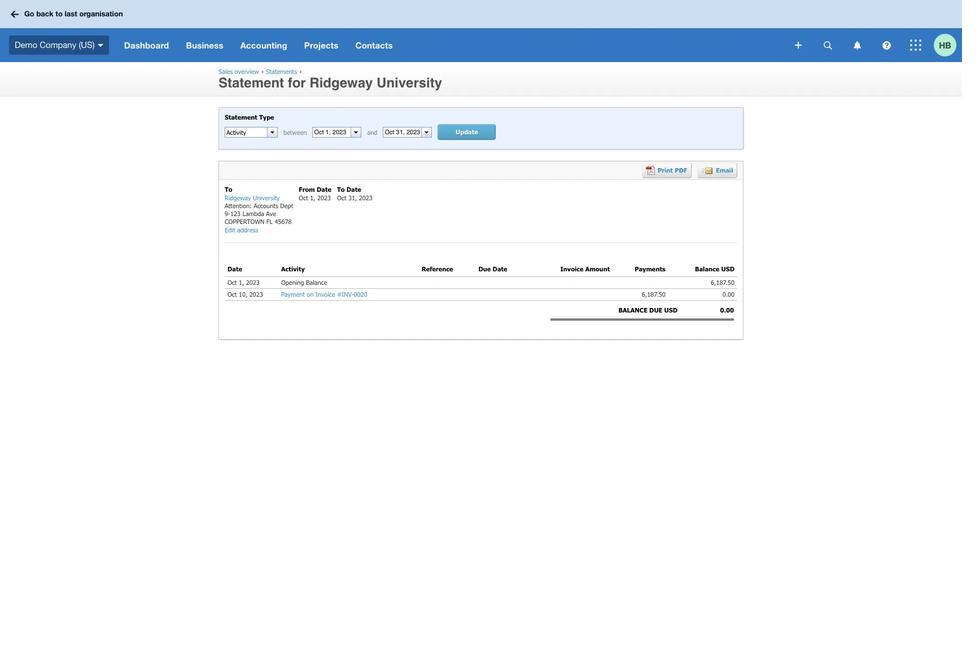 Task type: vqa. For each thing, say whether or not it's contained in the screenshot.
top USD
yes



Task type: locate. For each thing, give the bounding box(es) containing it.
date inside from date oct 1, 2023
[[317, 186, 332, 193]]

2023 right 10,
[[250, 291, 263, 298]]

6,187.50 down balance usd
[[711, 279, 735, 286]]

navigation
[[116, 28, 787, 62]]

0 horizontal spatial ridgeway
[[225, 194, 251, 201]]

to
[[225, 186, 232, 193], [337, 186, 345, 193]]

business button
[[178, 28, 232, 62]]

svg image
[[911, 40, 922, 51], [854, 41, 861, 49], [795, 42, 802, 49], [98, 44, 103, 47]]

0 vertical spatial 0.00
[[719, 291, 735, 298]]

svg image inside the "go back to last organisation" link
[[11, 10, 19, 18]]

2023 right the 31,
[[359, 194, 373, 201]]

0 vertical spatial university
[[377, 75, 442, 91]]

oct 1, 2023
[[228, 279, 260, 286]]

1 vertical spatial statement
[[225, 114, 257, 121]]

1 horizontal spatial to
[[337, 186, 345, 193]]

to for to ridgeway university attention: accounts dept 9-123 lambda ave coppertown fl 45678 edit address
[[225, 186, 232, 193]]

ridgeway up attention:
[[225, 194, 251, 201]]

date right the due
[[493, 266, 508, 273]]

0 vertical spatial statement
[[219, 75, 284, 91]]

invoice
[[561, 266, 584, 273], [316, 291, 335, 298]]

1 vertical spatial 1,
[[239, 279, 244, 286]]

banner
[[0, 0, 962, 62]]

1 vertical spatial balance
[[306, 279, 327, 286]]

› right statements link
[[299, 68, 302, 75]]

0.00
[[719, 291, 735, 298], [720, 307, 734, 314]]

1 horizontal spatial university
[[377, 75, 442, 91]]

›
[[261, 68, 264, 75], [299, 68, 302, 75]]

hb button
[[934, 28, 962, 62]]

banner containing hb
[[0, 0, 962, 62]]

payment                                         on invoice #inv-0020 link
[[281, 291, 368, 298]]

1 horizontal spatial ridgeway
[[310, 75, 373, 91]]

to ridgeway university attention: accounts dept 9-123 lambda ave coppertown fl 45678 edit address
[[225, 186, 293, 234]]

0 horizontal spatial invoice
[[316, 291, 335, 298]]

0 vertical spatial invoice
[[561, 266, 584, 273]]

1 vertical spatial usd
[[665, 307, 678, 314]]

1 to from the left
[[225, 186, 232, 193]]

amount
[[586, 266, 610, 273]]

go back to last organisation
[[24, 9, 123, 18]]

2023
[[317, 194, 331, 201], [359, 194, 373, 201], [246, 279, 260, 286], [250, 291, 263, 298]]

print pdf link
[[642, 163, 692, 179]]

31,
[[349, 194, 357, 201]]

0 horizontal spatial balance
[[306, 279, 327, 286]]

0 horizontal spatial to
[[225, 186, 232, 193]]

date inside to date oct 31, 2023
[[347, 186, 361, 193]]

None text field
[[225, 128, 267, 137], [384, 128, 422, 137], [225, 128, 267, 137], [384, 128, 422, 137]]

2 to from the left
[[337, 186, 345, 193]]

1,
[[310, 194, 316, 201], [239, 279, 244, 286]]

go
[[24, 9, 34, 18]]

print
[[658, 167, 673, 174]]

oct down from
[[299, 194, 308, 201]]

statement
[[219, 75, 284, 91], [225, 114, 257, 121]]

0 vertical spatial 6,187.50
[[711, 279, 735, 286]]

None text field
[[313, 128, 351, 137]]

projects
[[304, 40, 339, 50]]

ridgeway
[[310, 75, 373, 91], [225, 194, 251, 201]]

0 vertical spatial usd
[[722, 266, 735, 273]]

1 vertical spatial university
[[253, 194, 280, 201]]

0 vertical spatial ridgeway
[[310, 75, 373, 91]]

ave
[[266, 210, 276, 218]]

1, inside from date oct 1, 2023
[[310, 194, 316, 201]]

between
[[284, 129, 307, 136]]

oct left the 31,
[[337, 194, 347, 201]]

0 horizontal spatial 1,
[[239, 279, 244, 286]]

to date oct 31, 2023
[[337, 186, 373, 201]]

update
[[456, 128, 478, 136]]

activity
[[281, 266, 305, 273]]

ridgeway inside to ridgeway university attention: accounts dept 9-123 lambda ave coppertown fl 45678 edit address
[[225, 194, 251, 201]]

oct left 10,
[[228, 291, 237, 298]]

to inside to date oct 31, 2023
[[337, 186, 345, 193]]

(us)
[[79, 40, 95, 50]]

university inside to ridgeway university attention: accounts dept 9-123 lambda ave coppertown fl 45678 edit address
[[253, 194, 280, 201]]

date
[[317, 186, 332, 193], [347, 186, 361, 193], [228, 266, 242, 273], [493, 266, 508, 273]]

demo company (us)
[[15, 40, 95, 50]]

to up attention:
[[225, 186, 232, 193]]

university
[[377, 75, 442, 91], [253, 194, 280, 201]]

date up oct 1, 2023
[[228, 266, 242, 273]]

1, down from
[[310, 194, 316, 201]]

email
[[716, 167, 733, 174]]

invoice right on
[[316, 291, 335, 298]]

0 horizontal spatial ›
[[261, 68, 264, 75]]

contacts
[[356, 40, 393, 50]]

› right the overview
[[261, 68, 264, 75]]

0 horizontal spatial university
[[253, 194, 280, 201]]

2023 left the 31,
[[317, 194, 331, 201]]

invoice left 'amount'
[[561, 266, 584, 273]]

date for to
[[347, 186, 361, 193]]

balance
[[695, 266, 720, 273], [306, 279, 327, 286]]

svg image inside demo company (us) popup button
[[98, 44, 103, 47]]

demo company (us) button
[[0, 28, 116, 62]]

ridgeway inside the sales overview › statements › statement for ridgeway university
[[310, 75, 373, 91]]

payment
[[281, 291, 305, 298]]

1 vertical spatial 0.00
[[720, 307, 734, 314]]

0 vertical spatial balance
[[695, 266, 720, 273]]

print pdf
[[658, 167, 687, 174]]

university inside the sales overview › statements › statement for ridgeway university
[[377, 75, 442, 91]]

1, up 10,
[[239, 279, 244, 286]]

accounting button
[[232, 28, 296, 62]]

0 horizontal spatial 6,187.50
[[638, 291, 666, 298]]

to inside to ridgeway university attention: accounts dept 9-123 lambda ave coppertown fl 45678 edit address
[[225, 186, 232, 193]]

2 horizontal spatial svg image
[[883, 41, 891, 49]]

6,187.50 up balance due usd
[[638, 291, 666, 298]]

oct inside from date oct 1, 2023
[[299, 194, 308, 201]]

0 horizontal spatial svg image
[[11, 10, 19, 18]]

oct 10, 2023
[[228, 291, 263, 298]]

ridgeway down projects
[[310, 75, 373, 91]]

1 vertical spatial ridgeway
[[225, 194, 251, 201]]

to right from date oct 1, 2023
[[337, 186, 345, 193]]

university down contacts popup button
[[377, 75, 442, 91]]

due
[[650, 307, 663, 314]]

1 horizontal spatial 1,
[[310, 194, 316, 201]]

oct
[[299, 194, 308, 201], [337, 194, 347, 201], [228, 279, 237, 286], [228, 291, 237, 298]]

6,187.50
[[711, 279, 735, 286], [638, 291, 666, 298]]

#inv-
[[337, 291, 354, 298]]

0 horizontal spatial usd
[[665, 307, 678, 314]]

date right from
[[317, 186, 332, 193]]

1 vertical spatial invoice
[[316, 291, 335, 298]]

for
[[288, 75, 306, 91]]

2023 inside to date oct 31, 2023
[[359, 194, 373, 201]]

invoice amount
[[561, 266, 610, 273]]

0 vertical spatial 1,
[[310, 194, 316, 201]]

university up accounts
[[253, 194, 280, 201]]

1 horizontal spatial 6,187.50
[[711, 279, 735, 286]]

usd
[[722, 266, 735, 273], [665, 307, 678, 314]]

demo
[[15, 40, 37, 50]]

and
[[367, 129, 378, 136]]

1 horizontal spatial usd
[[722, 266, 735, 273]]

date for due
[[493, 266, 508, 273]]

1 horizontal spatial ›
[[299, 68, 302, 75]]

go back to last organisation link
[[7, 4, 130, 24]]

svg image
[[11, 10, 19, 18], [824, 41, 832, 49], [883, 41, 891, 49]]

date up the 31,
[[347, 186, 361, 193]]

2 › from the left
[[299, 68, 302, 75]]



Task type: describe. For each thing, give the bounding box(es) containing it.
ridgeway university link
[[225, 194, 280, 202]]

type
[[259, 114, 274, 121]]

balance
[[619, 307, 648, 314]]

to
[[56, 9, 63, 18]]

fl
[[267, 218, 273, 226]]

from date oct 1, 2023
[[299, 186, 332, 201]]

2023 inside from date oct 1, 2023
[[317, 194, 331, 201]]

reference
[[422, 266, 453, 273]]

opening
[[281, 279, 304, 286]]

1 horizontal spatial balance
[[695, 266, 720, 273]]

attention:
[[225, 202, 252, 209]]

projects button
[[296, 28, 347, 62]]

1 vertical spatial 6,187.50
[[638, 291, 666, 298]]

45678
[[275, 218, 292, 226]]

1 horizontal spatial invoice
[[561, 266, 584, 273]]

2023 up oct 10, 2023
[[246, 279, 260, 286]]

organisation
[[79, 9, 123, 18]]

company
[[40, 40, 76, 50]]

dashboard
[[124, 40, 169, 50]]

payment                                         on invoice #inv-0020
[[281, 291, 368, 298]]

edit address link
[[225, 226, 258, 234]]

balance usd
[[695, 266, 735, 273]]

hb
[[939, 40, 952, 50]]

accounting
[[240, 40, 287, 50]]

due date
[[479, 266, 508, 273]]

statements
[[266, 68, 297, 75]]

update link
[[438, 124, 496, 140]]

balance due usd
[[619, 307, 678, 314]]

coppertown
[[225, 218, 265, 226]]

statement inside the sales overview › statements › statement for ridgeway university
[[219, 75, 284, 91]]

dept
[[280, 202, 293, 209]]

edit
[[225, 226, 235, 234]]

business
[[186, 40, 223, 50]]

contacts button
[[347, 28, 401, 62]]

navigation containing dashboard
[[116, 28, 787, 62]]

opening balance
[[281, 279, 327, 286]]

statement type
[[225, 114, 274, 121]]

payments
[[635, 266, 666, 273]]

pdf
[[675, 167, 687, 174]]

1 › from the left
[[261, 68, 264, 75]]

lambda
[[243, 210, 264, 218]]

date for from
[[317, 186, 332, 193]]

oct inside to date oct 31, 2023
[[337, 194, 347, 201]]

9-
[[225, 210, 230, 218]]

email link
[[698, 163, 738, 179]]

dashboard link
[[116, 28, 178, 62]]

0020
[[354, 291, 368, 298]]

oct up oct 10, 2023
[[228, 279, 237, 286]]

from
[[299, 186, 315, 193]]

123
[[230, 210, 241, 218]]

last
[[65, 9, 77, 18]]

overview
[[235, 68, 259, 75]]

back
[[36, 9, 54, 18]]

on
[[307, 291, 314, 298]]

10,
[[239, 291, 248, 298]]

sales overview link
[[219, 68, 259, 75]]

sales overview › statements › statement for ridgeway university
[[219, 68, 442, 91]]

to for to date oct 31, 2023
[[337, 186, 345, 193]]

statements link
[[266, 68, 297, 75]]

accounts
[[254, 202, 278, 209]]

sales
[[219, 68, 233, 75]]

1 horizontal spatial svg image
[[824, 41, 832, 49]]

due
[[479, 266, 491, 273]]

address
[[237, 226, 258, 234]]



